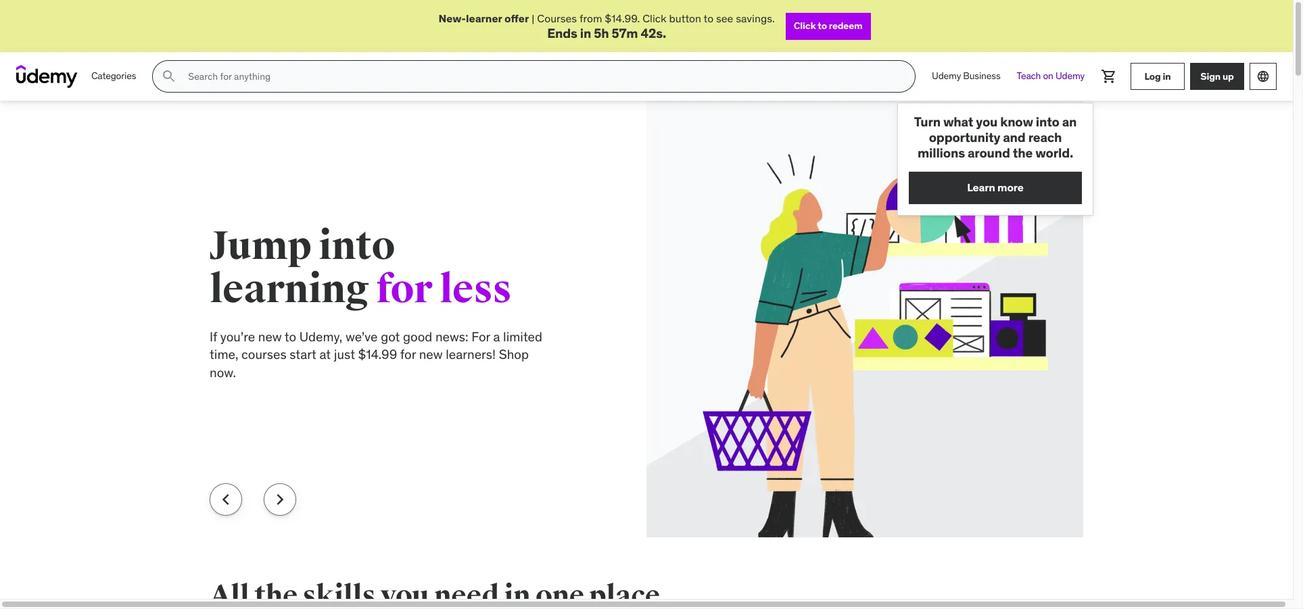 Task type: vqa. For each thing, say whether or not it's contained in the screenshot.
you
yes



Task type: locate. For each thing, give the bounding box(es) containing it.
new-
[[439, 12, 466, 25]]

sign
[[1201, 70, 1221, 82]]

what
[[944, 114, 974, 130]]

to inside if you're new to udemy, we've got good news: for a limited time, courses start at just $14.99 for new learners! shop now.
[[285, 329, 296, 345]]

1 horizontal spatial new
[[419, 347, 443, 363]]

next image
[[269, 489, 291, 511]]

1 vertical spatial into
[[319, 222, 395, 271]]

udemy image
[[16, 65, 78, 88]]

to left "see"
[[704, 12, 714, 25]]

know
[[1001, 114, 1034, 130]]

to
[[704, 12, 714, 25], [818, 20, 827, 32], [285, 329, 296, 345]]

0 horizontal spatial click
[[643, 12, 667, 25]]

button
[[669, 12, 702, 25]]

courses
[[537, 12, 577, 25]]

choose a language image
[[1257, 70, 1270, 83]]

1 horizontal spatial into
[[1036, 114, 1060, 130]]

to inside button
[[818, 20, 827, 32]]

turn what you know into an opportunity and reach millions around the world.
[[914, 114, 1077, 161]]

|
[[532, 12, 535, 25]]

got
[[381, 329, 400, 345]]

log
[[1145, 70, 1161, 82]]

up
[[1223, 70, 1234, 82]]

and
[[1003, 129, 1026, 145]]

limited
[[503, 329, 543, 345]]

click up "."
[[643, 12, 667, 25]]

in right log
[[1163, 70, 1171, 82]]

into inside turn what you know into an opportunity and reach millions around the world.
[[1036, 114, 1060, 130]]

business
[[964, 70, 1001, 82]]

0 horizontal spatial in
[[580, 25, 591, 42]]

world.
[[1036, 145, 1074, 161]]

0 horizontal spatial udemy
[[932, 70, 961, 82]]

click inside "click to redeem" button
[[794, 20, 816, 32]]

to left redeem
[[818, 20, 827, 32]]

submit search image
[[161, 68, 177, 85]]

1 vertical spatial for
[[400, 347, 416, 363]]

categories
[[91, 70, 136, 82]]

new down good
[[419, 347, 443, 363]]

see
[[716, 12, 734, 25]]

log in
[[1145, 70, 1171, 82]]

jump
[[210, 222, 312, 271]]

you
[[976, 114, 998, 130]]

5h 57m 42s
[[594, 25, 663, 42]]

in
[[580, 25, 591, 42], [1163, 70, 1171, 82]]

1 udemy from the left
[[932, 70, 961, 82]]

learn more link
[[909, 172, 1082, 204]]

udemy business link
[[924, 60, 1009, 93]]

in down from
[[580, 25, 591, 42]]

if you're new to udemy, we've got good news: for a limited time, courses start at just $14.99 for new learners! shop now.
[[210, 329, 543, 381]]

click inside new-learner offer | courses from $14.99. click button to see savings. ends in 5h 57m 42s .
[[643, 12, 667, 25]]

click
[[643, 12, 667, 25], [794, 20, 816, 32]]

udemy right the on at the right top
[[1056, 70, 1085, 82]]

previous image
[[215, 489, 237, 511]]

jump into learning
[[210, 222, 395, 314]]

2 horizontal spatial to
[[818, 20, 827, 32]]

click left redeem
[[794, 20, 816, 32]]

new up 'courses'
[[258, 329, 282, 345]]

udemy business
[[932, 70, 1001, 82]]

learn
[[968, 181, 996, 194]]

into
[[1036, 114, 1060, 130], [319, 222, 395, 271]]

1 vertical spatial in
[[1163, 70, 1171, 82]]

1 horizontal spatial click
[[794, 20, 816, 32]]

0 vertical spatial into
[[1036, 114, 1060, 130]]

teach on udemy
[[1017, 70, 1085, 82]]

for
[[376, 265, 433, 314], [400, 347, 416, 363]]

good
[[403, 329, 433, 345]]

to up start
[[285, 329, 296, 345]]

click to redeem button
[[786, 13, 871, 40]]

to inside new-learner offer | courses from $14.99. click button to see savings. ends in 5h 57m 42s .
[[704, 12, 714, 25]]

1 vertical spatial new
[[419, 347, 443, 363]]

millions
[[918, 145, 965, 161]]

new
[[258, 329, 282, 345], [419, 347, 443, 363]]

categories button
[[83, 60, 144, 93]]

udemy left the business
[[932, 70, 961, 82]]

time,
[[210, 347, 238, 363]]

0 horizontal spatial to
[[285, 329, 296, 345]]

you're
[[220, 329, 255, 345]]

turn
[[914, 114, 941, 130]]

for up good
[[376, 265, 433, 314]]

1 horizontal spatial to
[[704, 12, 714, 25]]

Search for anything text field
[[186, 65, 899, 88]]

0 horizontal spatial into
[[319, 222, 395, 271]]

less
[[440, 265, 512, 314]]

ends
[[547, 25, 578, 42]]

0 vertical spatial new
[[258, 329, 282, 345]]

udemy
[[932, 70, 961, 82], [1056, 70, 1085, 82]]

1 horizontal spatial udemy
[[1056, 70, 1085, 82]]

0 vertical spatial in
[[580, 25, 591, 42]]

1 horizontal spatial in
[[1163, 70, 1171, 82]]

redeem
[[829, 20, 863, 32]]

for down good
[[400, 347, 416, 363]]



Task type: describe. For each thing, give the bounding box(es) containing it.
around
[[968, 145, 1011, 161]]

the
[[1013, 145, 1033, 161]]

from
[[580, 12, 602, 25]]

now.
[[210, 365, 236, 381]]

on
[[1043, 70, 1054, 82]]

click to redeem
[[794, 20, 863, 32]]

into inside jump into learning
[[319, 222, 395, 271]]

more
[[998, 181, 1024, 194]]

learning
[[210, 265, 369, 314]]

savings.
[[736, 12, 775, 25]]

shop
[[499, 347, 529, 363]]

start
[[290, 347, 317, 363]]

just
[[334, 347, 355, 363]]

$14.99
[[358, 347, 397, 363]]

at
[[320, 347, 331, 363]]

in inside new-learner offer | courses from $14.99. click button to see savings. ends in 5h 57m 42s .
[[580, 25, 591, 42]]

.
[[663, 25, 666, 42]]

sign up link
[[1191, 63, 1245, 90]]

learn more
[[968, 181, 1024, 194]]

shopping cart with 0 items image
[[1101, 68, 1118, 85]]

we've
[[346, 329, 378, 345]]

news:
[[436, 329, 469, 345]]

for
[[472, 329, 490, 345]]

0 horizontal spatial new
[[258, 329, 282, 345]]

log in link
[[1131, 63, 1185, 90]]

opportunity
[[929, 129, 1001, 145]]

teach on udemy link
[[1009, 60, 1093, 93]]

learners!
[[446, 347, 496, 363]]

udemy,
[[300, 329, 343, 345]]

offer
[[505, 12, 529, 25]]

if
[[210, 329, 217, 345]]

a
[[493, 329, 500, 345]]

an
[[1063, 114, 1077, 130]]

for less
[[376, 265, 512, 314]]

for inside if you're new to udemy, we've got good news: for a limited time, courses start at just $14.99 for new learners! shop now.
[[400, 347, 416, 363]]

new-learner offer | courses from $14.99. click button to see savings. ends in 5h 57m 42s .
[[439, 12, 775, 42]]

$14.99.
[[605, 12, 640, 25]]

teach
[[1017, 70, 1041, 82]]

learner
[[466, 12, 502, 25]]

0 vertical spatial for
[[376, 265, 433, 314]]

courses
[[242, 347, 287, 363]]

sign up
[[1201, 70, 1234, 82]]

2 udemy from the left
[[1056, 70, 1085, 82]]

reach
[[1029, 129, 1062, 145]]



